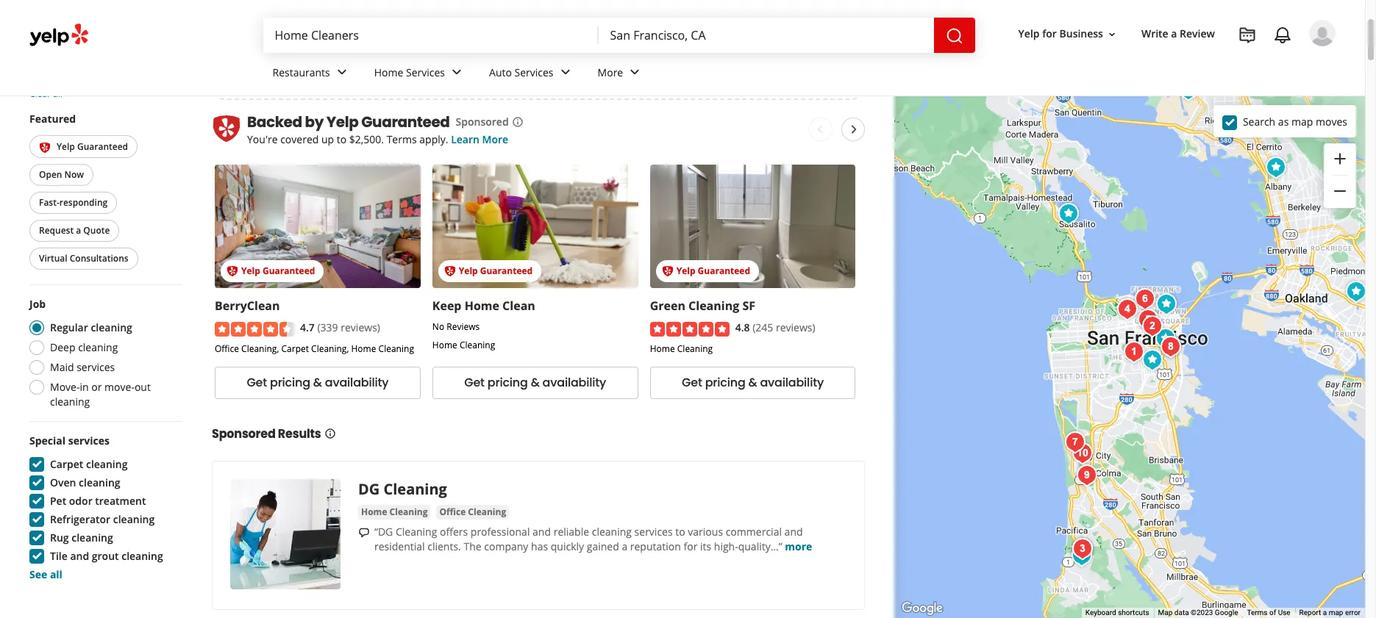 Task type: locate. For each thing, give the bounding box(es) containing it.
office inside button
[[439, 506, 466, 518]]

cleaning up residential
[[396, 525, 437, 539]]

yelp for business button
[[1012, 21, 1124, 47]]

4.8
[[735, 321, 750, 335]]

free price estimates from local home cleaners image
[[728, 1, 801, 75]]

yelp up the berryclean link
[[241, 265, 260, 278]]

0 horizontal spatial for
[[684, 540, 698, 554]]

0 horizontal spatial get pricing & availability button
[[215, 367, 421, 399]]

1 vertical spatial map
[[1329, 609, 1343, 617]]

& for keep home clean
[[531, 375, 540, 392]]

clear
[[29, 88, 51, 100]]

yelp guaranteed for green cleaning sf
[[676, 265, 750, 278]]

berryclean
[[215, 298, 280, 314]]

1 pricing from the left
[[270, 375, 310, 392]]

map for error
[[1329, 609, 1343, 617]]

2 pricing from the left
[[488, 375, 528, 392]]

home cleaning up the "dg
[[361, 506, 428, 518]]

None field
[[275, 27, 587, 43], [610, 27, 922, 43]]

3 & from the left
[[748, 375, 757, 392]]

1 vertical spatial group
[[25, 435, 182, 583]]

yelp guaranteed inside yelp guaranteed button
[[57, 141, 128, 153]]

16 speech v2 image
[[358, 527, 370, 539]]

pricing for berryclean
[[270, 375, 310, 392]]

dg cleaning image
[[1174, 75, 1203, 104], [230, 479, 341, 590]]

guaranteed for keep home clean
[[480, 265, 533, 278]]

richyelle's cleaning image
[[1061, 428, 1090, 457]]

2 vertical spatial carpet
[[50, 458, 83, 472]]

0 horizontal spatial 16 yelp guaranteed v2 image
[[39, 142, 51, 154]]

terms left of
[[1247, 609, 1268, 617]]

oven
[[29, 26, 51, 39], [50, 477, 76, 491]]

services up or
[[77, 361, 115, 375]]

odor inside "group"
[[69, 495, 92, 509]]

virtual consultations
[[39, 253, 128, 266]]

guaranteed inside button
[[77, 141, 128, 153]]

24 chevron down v2 image right auto services
[[556, 64, 574, 81]]

16 yelp guaranteed v2 image up the berryclean link
[[227, 266, 238, 277]]

group
[[1324, 143, 1356, 208], [25, 435, 182, 583]]

1 horizontal spatial odor
[[69, 495, 92, 509]]

2 16 yelp guaranteed v2 image from the left
[[444, 266, 456, 277]]

24 chevron down v2 image
[[333, 64, 351, 81], [556, 64, 574, 81]]

1 horizontal spatial yelp guaranteed link
[[432, 165, 638, 289]]

user actions element
[[1007, 18, 1356, 109]]

victory's cleaning services image
[[1068, 439, 1097, 469]]

oven inside oven cleaning • • carpet cleaning
[[29, 26, 51, 39]]

yelp inside yelp guaranteed button
[[57, 141, 75, 153]]

0 vertical spatial terms
[[387, 133, 417, 147]]

get started button
[[237, 49, 325, 81]]

0 vertical spatial map
[[1291, 114, 1313, 128]]

1 horizontal spatial terms
[[1247, 609, 1268, 617]]

a right write
[[1171, 27, 1177, 41]]

odor up clear
[[29, 51, 49, 64]]

cleaning inside "dg cleaning offers professional and reliable cleaning services to various commercial and residential clients. the company has quickly gained a reputation for its high-quality…"
[[396, 525, 437, 539]]

pricing down office cleaning, carpet cleaning, home cleaning at bottom left
[[270, 375, 310, 392]]

dg cleaning image inside map region
[[1174, 75, 1203, 104]]

1 horizontal spatial treatment
[[95, 495, 146, 509]]

home down no
[[432, 339, 457, 352]]

1 horizontal spatial get pricing & availability button
[[432, 367, 638, 399]]

cleaning, down 4.7 star rating image
[[241, 343, 279, 355]]

sponsored left results
[[212, 426, 275, 443]]

oven inside "group"
[[50, 477, 76, 491]]

a inside button
[[76, 225, 81, 238]]

error
[[1345, 609, 1361, 617]]

pricing for keep home clean
[[488, 375, 528, 392]]

carpet inside oven cleaning • • carpet cleaning
[[35, 39, 63, 51]]

1 horizontal spatial group
[[1324, 143, 1356, 208]]

terms
[[387, 133, 417, 147], [1247, 609, 1268, 617]]

1 horizontal spatial cleaning,
[[311, 343, 349, 355]]

& for berryclean
[[313, 375, 322, 392]]

0 vertical spatial oven
[[29, 26, 51, 39]]

1 get pricing & availability button from the left
[[215, 367, 421, 399]]

treatment up clear all
[[51, 51, 93, 64]]

1 horizontal spatial 24 chevron down v2 image
[[556, 64, 574, 81]]

map right as
[[1291, 114, 1313, 128]]

yelp guaranteed for keep home clean
[[459, 265, 533, 278]]

keyboard shortcuts button
[[1085, 608, 1149, 619]]

carpet
[[35, 39, 63, 51], [281, 343, 309, 355], [50, 458, 83, 472]]

1 24 chevron down v2 image from the left
[[448, 64, 466, 81]]

3 get pricing & availability from the left
[[682, 375, 824, 392]]

cleaning down the 4.7 (339 reviews)
[[378, 343, 414, 355]]

cleaning up 4.8 star rating image
[[688, 298, 739, 314]]

services up "carpet cleaning"
[[68, 435, 110, 449]]

treatment up refrigerator cleaning
[[95, 495, 146, 509]]

2 services from the left
[[514, 65, 553, 79]]

1 horizontal spatial availability
[[542, 375, 606, 392]]

all inside "group"
[[50, 569, 62, 583]]

0 horizontal spatial group
[[25, 435, 182, 583]]

pet odor treatment up clear all link
[[29, 39, 180, 64]]

16 yelp guaranteed v2 image inside yelp guaranteed link
[[662, 266, 673, 277]]

3 availability from the left
[[760, 375, 824, 392]]

2 reviews) from the left
[[776, 321, 815, 335]]

a for write
[[1171, 27, 1177, 41]]

1 horizontal spatial 16 yelp guaranteed v2 image
[[444, 266, 456, 277]]

0 horizontal spatial services
[[406, 65, 445, 79]]

home cleaning down 4.8 star rating image
[[650, 343, 713, 355]]

©2023
[[1191, 609, 1213, 617]]

a right the gained
[[622, 540, 628, 554]]

0 horizontal spatial yelp guaranteed link
[[215, 165, 421, 289]]

more
[[598, 65, 623, 79], [482, 133, 508, 147]]

cleaning up professional
[[468, 506, 506, 518]]

services
[[406, 65, 445, 79], [514, 65, 553, 79]]

cleaning up home cleaning "link"
[[384, 479, 447, 499]]

map left error on the right bottom of page
[[1329, 609, 1343, 617]]

to right the up
[[337, 133, 347, 147]]

1 horizontal spatial map
[[1329, 609, 1343, 617]]

and
[[362, 11, 380, 25], [533, 525, 551, 539], [784, 525, 803, 539], [70, 550, 89, 564]]

1 horizontal spatial &
[[531, 375, 540, 392]]

yelp guaranteed up keep home clean link
[[459, 265, 533, 278]]

treatment
[[51, 51, 93, 64], [95, 495, 146, 509]]

guaranteed for green cleaning sf
[[698, 265, 750, 278]]

yelp up green cleaning sf link
[[676, 265, 695, 278]]

yelp guaranteed link for berryclean
[[215, 165, 421, 289]]

projects image
[[1239, 26, 1256, 44]]

none field down "from"
[[275, 27, 587, 43]]

data
[[1174, 609, 1189, 617]]

0 horizontal spatial 16 yelp guaranteed v2 image
[[227, 266, 238, 277]]

0 horizontal spatial dg cleaning image
[[230, 479, 341, 590]]

4.7 (339 reviews)
[[300, 321, 380, 335]]

cleaning down reviews
[[460, 339, 495, 352]]

24 chevron down v2 image right restaurants
[[333, 64, 351, 81]]

0 horizontal spatial get pricing & availability
[[247, 375, 389, 392]]

0 horizontal spatial pricing
[[270, 375, 310, 392]]

review
[[1180, 27, 1215, 41]]

1 horizontal spatial more
[[598, 65, 623, 79]]

1 horizontal spatial for
[[1042, 27, 1057, 41]]

0 vertical spatial all
[[53, 88, 62, 100]]

0 horizontal spatial none field
[[275, 27, 587, 43]]

yelp guaranteed link for keep home clean
[[432, 165, 638, 289]]

berryclean image
[[1156, 332, 1186, 362], [1156, 332, 1186, 362]]

16 yelp guaranteed v2 image for keep home clean
[[444, 266, 456, 277]]

0 horizontal spatial 24 chevron down v2 image
[[333, 64, 351, 81]]

2 horizontal spatial &
[[748, 375, 757, 392]]

angel's cleaning services image
[[1138, 346, 1167, 375]]

cleaning inside "dg cleaning offers professional and reliable cleaning services to various commercial and residential clients. the company has quickly gained a reputation for its high-quality…"
[[592, 525, 632, 539]]

cleaning down 4.8 star rating image
[[677, 343, 713, 355]]

keyboard
[[1085, 609, 1116, 617]]

3 yelp guaranteed link from the left
[[650, 165, 856, 289]]

for
[[1042, 27, 1057, 41], [684, 540, 698, 554]]

2 24 chevron down v2 image from the left
[[556, 64, 574, 81]]

0 horizontal spatial sponsored
[[212, 426, 275, 443]]

1 vertical spatial treatment
[[95, 495, 146, 509]]

&
[[313, 375, 322, 392], [531, 375, 540, 392], [748, 375, 757, 392]]

as
[[1278, 114, 1289, 128]]

2 vertical spatial services
[[634, 525, 673, 539]]

virtual
[[39, 253, 67, 266]]

pet odor treatment up refrigerator cleaning
[[50, 495, 146, 509]]

0 vertical spatial for
[[1042, 27, 1057, 41]]

sponsored up learn more link
[[456, 115, 509, 129]]

home up the "dg
[[361, 506, 387, 518]]

3 get pricing & availability button from the left
[[650, 367, 856, 399]]

24 chevron down v2 image inside restaurants link
[[333, 64, 351, 81]]

yelp left business
[[1018, 27, 1040, 41]]

16 yelp guaranteed v2 image up keep
[[444, 266, 456, 277]]

16 yelp guaranteed v2 image up green at the left of the page
[[662, 266, 673, 277]]

2 horizontal spatial pricing
[[705, 375, 745, 392]]

16 yelp guaranteed v2 image
[[227, 266, 238, 277], [444, 266, 456, 277]]

24 chevron down v2 image for home services
[[448, 64, 466, 81]]

0 vertical spatial office
[[215, 343, 239, 355]]

16 yelp guaranteed v2 image for berryclean
[[227, 266, 238, 277]]

cleaning, down (339
[[311, 343, 349, 355]]

carpet down 4.7
[[281, 343, 309, 355]]

guaranteed up green cleaning sf link
[[698, 265, 750, 278]]

cleaning inside keep home clean no reviews home cleaning
[[460, 339, 495, 352]]

gained
[[587, 540, 619, 554]]

0 horizontal spatial treatment
[[51, 51, 93, 64]]

regular
[[50, 321, 88, 335]]

2 none field from the left
[[610, 27, 922, 43]]

1 horizontal spatial sponsored
[[456, 115, 509, 129]]

1 vertical spatial home cleaning
[[361, 506, 428, 518]]

a for request
[[76, 225, 81, 238]]

learn more link
[[451, 133, 508, 147]]

1 & from the left
[[313, 375, 322, 392]]

services up reputation
[[634, 525, 673, 539]]

request a quote
[[39, 225, 110, 238]]

green cleaning sf image
[[1068, 535, 1097, 564]]

yelp guaranteed button
[[29, 136, 138, 159]]

you're covered up to $2,500. terms apply. learn more
[[247, 133, 508, 147]]

2 yelp guaranteed link from the left
[[432, 165, 638, 289]]

1 horizontal spatial office
[[439, 506, 466, 518]]

a right report
[[1323, 609, 1327, 617]]

24 chevron down v2 image for more
[[626, 64, 644, 81]]

professional
[[471, 525, 530, 539]]

services inside "group"
[[68, 435, 110, 449]]

results
[[278, 426, 321, 443]]

featured
[[29, 112, 76, 126]]

get
[[249, 57, 269, 73], [247, 375, 267, 392], [464, 375, 485, 392], [682, 375, 702, 392]]

1 vertical spatial for
[[684, 540, 698, 554]]

for left business
[[1042, 27, 1057, 41]]

0 horizontal spatial odor
[[29, 51, 49, 64]]

1 availability from the left
[[325, 375, 389, 392]]

terms of use
[[1247, 609, 1290, 617]]

map
[[1291, 114, 1313, 128], [1329, 609, 1343, 617]]

fast-
[[39, 197, 59, 210]]

services for special services
[[68, 435, 110, 449]]

keep home clean no reviews home cleaning
[[432, 298, 535, 352]]

reviews) for green cleaning sf
[[776, 321, 815, 335]]

terms left apply.
[[387, 133, 417, 147]]

1 none field from the left
[[275, 27, 587, 43]]

yelp guaranteed up green cleaning sf link
[[676, 265, 750, 278]]

yelp guaranteed up the berryclean link
[[241, 265, 315, 278]]

1 vertical spatial to
[[675, 525, 685, 539]]

jmb cleaning services image
[[1054, 199, 1083, 229]]

a left quote
[[76, 225, 81, 238]]

job
[[29, 298, 46, 312]]

0 vertical spatial 16 yelp guaranteed v2 image
[[39, 142, 51, 154]]

1 vertical spatial sponsored
[[212, 426, 275, 443]]

3 pricing from the left
[[705, 375, 745, 392]]

write
[[1141, 27, 1168, 41]]

guaranteed up now
[[77, 141, 128, 153]]

sf
[[742, 298, 755, 314]]

1 get pricing & availability from the left
[[247, 375, 389, 392]]

1 horizontal spatial get pricing & availability
[[464, 375, 606, 392]]

pet
[[167, 39, 180, 51], [50, 495, 66, 509]]

office up offers
[[439, 506, 466, 518]]

0 vertical spatial more
[[598, 65, 623, 79]]

0 vertical spatial dg cleaning image
[[1174, 75, 1203, 104]]

yelp for green cleaning sf
[[676, 265, 695, 278]]

2 24 chevron down v2 image from the left
[[626, 64, 644, 81]]

24 chevron down v2 image inside more link
[[626, 64, 644, 81]]

1 horizontal spatial 24 chevron down v2 image
[[626, 64, 644, 81]]

1 16 yelp guaranteed v2 image from the left
[[227, 266, 238, 277]]

oven for oven cleaning
[[50, 477, 76, 491]]

1 horizontal spatial reviews)
[[776, 321, 815, 335]]

get
[[383, 11, 398, 25]]

2 get pricing & availability from the left
[[464, 375, 606, 392]]

1 services from the left
[[406, 65, 445, 79]]

featured group
[[26, 112, 182, 274]]

special services
[[29, 435, 110, 449]]

yelp guaranteed
[[326, 112, 450, 133]]

0 vertical spatial services
[[77, 361, 115, 375]]

the
[[464, 540, 481, 554]]

1 24 chevron down v2 image from the left
[[333, 64, 351, 81]]

0 horizontal spatial 24 chevron down v2 image
[[448, 64, 466, 81]]

0 horizontal spatial reviews)
[[341, 321, 380, 335]]

lotus cleaning services image
[[1342, 277, 1371, 307]]

request a quote button
[[29, 221, 119, 243]]

all right 'see'
[[50, 569, 62, 583]]

fast-responding
[[39, 197, 108, 210]]

office down 4.7 star rating image
[[215, 343, 239, 355]]

oven up clear
[[29, 26, 51, 39]]

1 horizontal spatial dg cleaning image
[[1174, 75, 1203, 104]]

map region
[[852, 38, 1376, 619]]

auto services
[[489, 65, 553, 79]]

2 horizontal spatial availability
[[760, 375, 824, 392]]

availability
[[325, 375, 389, 392], [542, 375, 606, 392], [760, 375, 824, 392]]

by
[[305, 112, 324, 133]]

rug
[[50, 532, 69, 546]]

1 horizontal spatial services
[[514, 65, 553, 79]]

guaranteed for berryclean
[[263, 265, 315, 278]]

0 vertical spatial carpet
[[35, 39, 63, 51]]

started
[[272, 57, 314, 73]]

pet odor treatment
[[29, 39, 180, 64], [50, 495, 146, 509]]

more inside business categories element
[[598, 65, 623, 79]]

services right auto
[[514, 65, 553, 79]]

0 vertical spatial sponsored
[[456, 115, 509, 129]]

16 yelp guaranteed v2 image
[[39, 142, 51, 154], [662, 266, 673, 277]]

2 & from the left
[[531, 375, 540, 392]]

1 vertical spatial 16 yelp guaranteed v2 image
[[662, 266, 673, 277]]

all right clear
[[53, 88, 62, 100]]

sponsored for sponsored
[[456, 115, 509, 129]]

1 horizontal spatial to
[[675, 525, 685, 539]]

1 reviews) from the left
[[341, 321, 380, 335]]

1 yelp guaranteed link from the left
[[215, 165, 421, 289]]

services inside option group
[[77, 361, 115, 375]]

cleaning glow image
[[1151, 324, 1180, 354]]

0 horizontal spatial home cleaning
[[361, 506, 428, 518]]

24 chevron down v2 image inside home services link
[[448, 64, 466, 81]]

None search field
[[263, 18, 978, 53]]

cleaning inside 'link'
[[468, 506, 506, 518]]

1 vertical spatial services
[[68, 435, 110, 449]]

yelp inside the yelp for business button
[[1018, 27, 1040, 41]]

yelp guaranteed up now
[[57, 141, 128, 153]]

home down the 4.7 (339 reviews)
[[351, 343, 376, 355]]

us
[[256, 11, 267, 25]]

help
[[401, 11, 422, 25]]

0 vertical spatial to
[[337, 133, 347, 147]]

none field up business categories element
[[610, 27, 922, 43]]

oven down "carpet cleaning"
[[50, 477, 76, 491]]

get down reviews
[[464, 375, 485, 392]]

1 horizontal spatial none field
[[610, 27, 922, 43]]

1 horizontal spatial pricing
[[488, 375, 528, 392]]

& for green cleaning sf
[[748, 375, 757, 392]]

1 vertical spatial dg cleaning image
[[230, 479, 341, 590]]

berryclean link
[[215, 298, 280, 314]]

quickly
[[551, 540, 584, 554]]

carpet down 'special services'
[[50, 458, 83, 472]]

or
[[91, 381, 102, 395]]

24 chevron down v2 image
[[448, 64, 466, 81], [626, 64, 644, 81]]

16 yelp guaranteed v2 image up open
[[39, 142, 51, 154]]

report a map error link
[[1299, 609, 1361, 617]]

1 vertical spatial oven
[[50, 477, 76, 491]]

0 vertical spatial home cleaning
[[650, 343, 713, 355]]

0 horizontal spatial availability
[[325, 375, 389, 392]]

option group
[[25, 298, 182, 410]]

24 chevron down v2 image for auto services
[[556, 64, 574, 81]]

reviews) right (339
[[341, 321, 380, 335]]

sponsored for sponsored results
[[212, 426, 275, 443]]

yelp up keep home clean link
[[459, 265, 478, 278]]

2 horizontal spatial get pricing & availability button
[[650, 367, 856, 399]]

0 horizontal spatial office
[[215, 343, 239, 355]]

0 horizontal spatial •
[[29, 39, 33, 51]]

1 horizontal spatial 16 yelp guaranteed v2 image
[[662, 266, 673, 277]]

get up sponsored results
[[247, 375, 267, 392]]

1 vertical spatial all
[[50, 569, 62, 583]]

to left 'various'
[[675, 525, 685, 539]]

home up yelp guaranteed
[[374, 65, 403, 79]]

cleaning down dg cleaning
[[390, 506, 428, 518]]

office
[[215, 343, 239, 355], [439, 506, 466, 518]]

home cleaning
[[650, 343, 713, 355], [361, 506, 428, 518]]

0 horizontal spatial map
[[1291, 114, 1313, 128]]

0 vertical spatial group
[[1324, 143, 1356, 208]]

google
[[1215, 609, 1238, 617]]

0 horizontal spatial &
[[313, 375, 322, 392]]

pricing
[[270, 375, 310, 392], [488, 375, 528, 392], [705, 375, 745, 392]]

services down 'find' field
[[406, 65, 445, 79]]

0 horizontal spatial cleaning,
[[241, 343, 279, 355]]

home
[[374, 65, 403, 79], [465, 298, 499, 314], [432, 339, 457, 352], [351, 343, 376, 355], [650, 343, 675, 355], [361, 506, 387, 518]]

yelp
[[1018, 27, 1040, 41], [57, 141, 75, 153], [241, 265, 260, 278], [459, 265, 478, 278], [676, 265, 695, 278]]

2 horizontal spatial yelp guaranteed link
[[650, 165, 856, 289]]

1 vertical spatial pet
[[50, 495, 66, 509]]

odor up the refrigerator
[[69, 495, 92, 509]]

0 vertical spatial treatment
[[51, 51, 93, 64]]

24 chevron down v2 image inside auto services link
[[556, 64, 574, 81]]

get down 4.8 star rating image
[[682, 375, 702, 392]]

pricing down 4.8
[[705, 375, 745, 392]]

company
[[484, 540, 528, 554]]

0 horizontal spatial pet
[[50, 495, 66, 509]]

2 get pricing & availability button from the left
[[432, 367, 638, 399]]

pricing down keep home clean no reviews home cleaning
[[488, 375, 528, 392]]

0 horizontal spatial more
[[482, 133, 508, 147]]

high-
[[714, 540, 738, 554]]

get left started
[[249, 57, 269, 73]]

2 horizontal spatial get pricing & availability
[[682, 375, 824, 392]]

special
[[29, 435, 65, 449]]

terms of use link
[[1247, 609, 1290, 617]]

"dg cleaning offers professional and reliable cleaning services to various commercial and residential clients. the company has quickly gained a reputation for its high-quality…"
[[374, 525, 803, 554]]

1 vertical spatial pet odor treatment
[[50, 495, 146, 509]]

for left the its
[[684, 540, 698, 554]]

carpet inside "group"
[[50, 458, 83, 472]]

reviews) right the (245
[[776, 321, 815, 335]]

guaranteed up the clean
[[480, 265, 533, 278]]

guaranteed up the berryclean link
[[263, 265, 315, 278]]

yelp up open now
[[57, 141, 75, 153]]

1 vertical spatial odor
[[69, 495, 92, 509]]

and down rug cleaning
[[70, 550, 89, 564]]

carpet up clear all link
[[35, 39, 63, 51]]

previous image
[[812, 121, 829, 139]]

bust the dust image
[[1067, 541, 1097, 571]]



Task type: describe. For each thing, give the bounding box(es) containing it.
office for office cleaning, carpet cleaning, home cleaning
[[215, 343, 239, 355]]

office for office cleaning
[[439, 506, 466, 518]]

4.8 star rating image
[[650, 322, 729, 337]]

maid services
[[50, 361, 115, 375]]

no
[[432, 321, 444, 333]]

sunshine house cleaning services image
[[1133, 305, 1163, 335]]

get for keep home clean
[[464, 375, 485, 392]]

maid
[[50, 361, 74, 375]]

moves
[[1316, 114, 1347, 128]]

sponsored
[[451, 11, 502, 25]]

16 yelp guaranteed v2 image inside yelp guaranteed button
[[39, 142, 51, 154]]

search image
[[945, 27, 963, 45]]

notifications image
[[1274, 26, 1292, 44]]

amazing cleaning team image
[[1130, 285, 1160, 314]]

green cleaning sf
[[650, 298, 755, 314]]

business categories element
[[261, 53, 1336, 96]]

write a review link
[[1136, 21, 1221, 47]]

sponsored results
[[212, 426, 321, 443]]

1 horizontal spatial home cleaning
[[650, 343, 713, 355]]

residential
[[374, 540, 425, 554]]

1 vertical spatial carpet
[[281, 343, 309, 355]]

request
[[39, 225, 74, 238]]

reliable
[[554, 525, 589, 539]]

virtual consultations button
[[29, 249, 138, 271]]

$2,500.
[[349, 133, 384, 147]]

regular cleaning
[[50, 321, 132, 335]]

ag pro cleaning image
[[1152, 290, 1181, 319]]

Near text field
[[610, 27, 922, 43]]

for inside "dg cleaning offers professional and reliable cleaning services to various commercial and residential clients. the company has quickly gained a reputation for its high-quality…"
[[684, 540, 698, 554]]

report a map error
[[1299, 609, 1361, 617]]

keep
[[432, 298, 462, 314]]

get for berryclean
[[247, 375, 267, 392]]

you're
[[247, 133, 278, 147]]

cleaning inside move-in or move-out cleaning
[[50, 396, 90, 410]]

deep cleaning
[[50, 341, 118, 355]]

services inside "dg cleaning offers professional and reliable cleaning services to various commercial and residential clients. the company has quickly gained a reputation for its high-quality…"
[[634, 525, 673, 539]]

backed
[[247, 112, 302, 133]]

2 availability from the left
[[542, 375, 606, 392]]

4.7 star rating image
[[215, 322, 294, 337]]

quote
[[83, 225, 110, 238]]

4.7
[[300, 321, 315, 335]]

home cleaning button
[[358, 505, 431, 520]]

nolan p. image
[[1309, 20, 1336, 46]]

office cleaning, carpet cleaning, home cleaning
[[215, 343, 414, 355]]

yelp guaranteed for berryclean
[[241, 265, 315, 278]]

zoom out image
[[1331, 183, 1349, 200]]

oven cleaning
[[50, 477, 120, 491]]

oven for oven cleaning • • carpet cleaning
[[29, 26, 51, 39]]

from
[[424, 11, 448, 25]]

its
[[700, 540, 711, 554]]

group containing special services
[[25, 435, 182, 583]]

pet inside "group"
[[50, 495, 66, 509]]

1 vertical spatial more
[[482, 133, 508, 147]]

oven cleaning • • carpet cleaning
[[29, 26, 99, 51]]

get inside button
[[249, 57, 269, 73]]

get pricing & availability button for keep home clean
[[432, 367, 638, 399]]

alves cleaning image
[[1119, 338, 1149, 367]]

clients.
[[428, 540, 461, 554]]

see
[[29, 569, 47, 583]]

apply.
[[419, 133, 448, 147]]

none field 'find'
[[275, 27, 587, 43]]

cleaning inside "link"
[[390, 506, 428, 518]]

office cleaning
[[439, 506, 506, 518]]

get pricing & availability button for green cleaning sf
[[650, 367, 856, 399]]

and up has
[[533, 525, 551, 539]]

home up reviews
[[465, 298, 499, 314]]

16 info v2 image
[[512, 116, 523, 128]]

businesses.
[[504, 11, 560, 25]]

yelp guaranteed link for green cleaning sf
[[650, 165, 856, 289]]

home services link
[[362, 53, 477, 96]]

grout
[[92, 550, 119, 564]]

Find text field
[[275, 27, 587, 43]]

2 cleaning, from the left
[[311, 343, 349, 355]]

deep
[[50, 341, 75, 355]]

see all
[[29, 569, 62, 583]]

more link
[[785, 540, 812, 554]]

a inside "dg cleaning offers professional and reliable cleaning services to various commercial and residential clients. the company has quickly gained a reputation for its high-quality…"
[[622, 540, 628, 554]]

home down 4.8 star rating image
[[650, 343, 675, 355]]

tile and grout cleaning
[[50, 550, 163, 564]]

services for maid services
[[77, 361, 115, 375]]

open
[[39, 169, 62, 182]]

has
[[531, 540, 548, 554]]

write a review
[[1141, 27, 1215, 41]]

availability for berryclean
[[325, 375, 389, 392]]

for inside button
[[1042, 27, 1057, 41]]

green cleaning sf link
[[650, 298, 755, 314]]

pricing for green cleaning sf
[[705, 375, 745, 392]]

reviews
[[447, 321, 480, 333]]

zoom in image
[[1331, 150, 1349, 167]]

next image
[[845, 121, 863, 139]]

move-
[[104, 381, 135, 395]]

more link
[[586, 53, 655, 96]]

map
[[1158, 609, 1173, 617]]

all for clear all
[[53, 88, 62, 100]]

search
[[1243, 114, 1275, 128]]

1 cleaning, from the left
[[241, 343, 279, 355]]

office cleaning link
[[436, 505, 509, 520]]

sparkling clean pro image
[[1138, 312, 1167, 341]]

google image
[[898, 599, 947, 619]]

map for moves
[[1291, 114, 1313, 128]]

1 horizontal spatial •
[[90, 26, 93, 39]]

up
[[321, 133, 334, 147]]

get pricing & availability for keep home clean
[[464, 375, 606, 392]]

responding
[[59, 197, 108, 210]]

services for auto services
[[514, 65, 553, 79]]

business
[[1059, 27, 1103, 41]]

get pricing & availability for green cleaning sf
[[682, 375, 824, 392]]

home services
[[374, 65, 445, 79]]

project
[[326, 11, 359, 25]]

of
[[1269, 609, 1276, 617]]

0 vertical spatial pet
[[167, 39, 180, 51]]

yelp for business
[[1018, 27, 1103, 41]]

keyboard shortcuts
[[1085, 609, 1149, 617]]

get pricing & availability button for berryclean
[[215, 367, 421, 399]]

0 vertical spatial pet odor treatment
[[29, 39, 180, 64]]

open now
[[39, 169, 84, 182]]

get for green cleaning sf
[[682, 375, 702, 392]]

get started
[[249, 57, 314, 73]]

0 horizontal spatial to
[[337, 133, 347, 147]]

a for report
[[1323, 609, 1327, 617]]

offers
[[440, 525, 468, 539]]

reviews) for berryclean
[[341, 321, 380, 335]]

see all button
[[29, 569, 62, 583]]

and left get
[[362, 11, 380, 25]]

16 chevron down v2 image
[[1106, 28, 1118, 40]]

report
[[1299, 609, 1321, 617]]

auto
[[489, 65, 512, 79]]

home inside business categories element
[[374, 65, 403, 79]]

green clean team image
[[1261, 153, 1291, 182]]

home cleaning inside home cleaning button
[[361, 506, 428, 518]]

availability for green cleaning sf
[[760, 375, 824, 392]]

4.8 (245 reviews)
[[735, 321, 815, 335]]

ana's cleaning services image
[[1113, 295, 1142, 324]]

to inside "dg cleaning offers professional and reliable cleaning services to various commercial and residential clients. the company has quickly gained a reputation for its high-quality…"
[[675, 525, 685, 539]]

16 info v2 image
[[324, 428, 336, 440]]

get pricing & availability for berryclean
[[247, 375, 389, 392]]

now
[[64, 169, 84, 182]]

treatment inside "group"
[[95, 495, 146, 509]]

move-in or move-out cleaning
[[50, 381, 151, 410]]

backed by yelp guaranteed
[[247, 112, 450, 133]]

consultations
[[70, 253, 128, 266]]

restaurants
[[272, 65, 330, 79]]

1 vertical spatial terms
[[1247, 609, 1268, 617]]

reputation
[[630, 540, 681, 554]]

"dg
[[374, 525, 393, 539]]

all for see all
[[50, 569, 62, 583]]

learn
[[451, 133, 479, 147]]

fast-responding button
[[29, 193, 117, 215]]

none field the near
[[610, 27, 922, 43]]

tile
[[50, 550, 68, 564]]

treatment inside "pet odor treatment"
[[51, 51, 93, 64]]

loany's deep cleaning service image
[[1072, 461, 1102, 491]]

yelp for keep home clean
[[459, 265, 478, 278]]

search as map moves
[[1243, 114, 1347, 128]]

24 chevron down v2 image for restaurants
[[333, 64, 351, 81]]

restaurants link
[[261, 53, 362, 96]]

open now button
[[29, 165, 93, 187]]

pet odor treatment inside "group"
[[50, 495, 146, 509]]

0 vertical spatial odor
[[29, 51, 49, 64]]

option group containing job
[[25, 298, 182, 410]]

in
[[80, 381, 89, 395]]

carpet cleaning
[[50, 458, 128, 472]]

services for home services
[[406, 65, 445, 79]]

green cleaning sf image
[[1068, 535, 1097, 564]]

0 horizontal spatial terms
[[387, 133, 417, 147]]

yelp for berryclean
[[241, 265, 260, 278]]

home inside button
[[361, 506, 387, 518]]

and up more link
[[784, 525, 803, 539]]

quality…"
[[738, 540, 782, 554]]



Task type: vqa. For each thing, say whether or not it's contained in the screenshot.
middle 'Carpet'
yes



